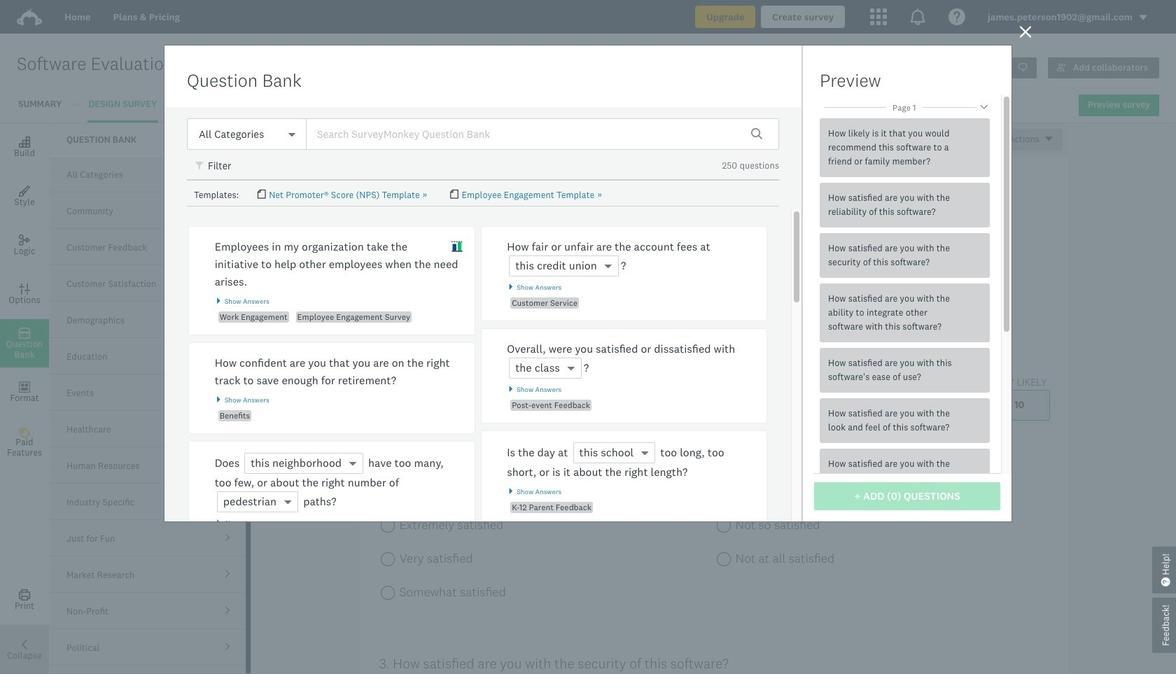 Task type: describe. For each thing, give the bounding box(es) containing it.
Search SurveyMonkey Question Bank text field
[[306, 118, 780, 150]]

0 horizontal spatial icon   xjtfe image
[[195, 161, 205, 171]]



Task type: locate. For each thing, give the bounding box(es) containing it.
icon   xjtfe image
[[195, 161, 205, 171], [451, 241, 463, 253]]

0 horizontal spatial products icon image
[[871, 8, 888, 25]]

2 products icon image from the left
[[910, 8, 927, 25]]

0 vertical spatial icon   xjtfe image
[[195, 161, 205, 171]]

1 horizontal spatial products icon image
[[910, 8, 927, 25]]

1 vertical spatial icon   xjtfe image
[[451, 241, 463, 253]]

surveymonkey logo image
[[17, 8, 42, 26]]

1 products icon image from the left
[[871, 8, 888, 25]]

help icon image
[[949, 8, 966, 25]]

1 horizontal spatial icon   xjtfe image
[[451, 241, 463, 253]]

products icon image
[[871, 8, 888, 25], [910, 8, 927, 25]]



Task type: vqa. For each thing, say whether or not it's contained in the screenshot.
the topmost the icon   XJTfE
yes



